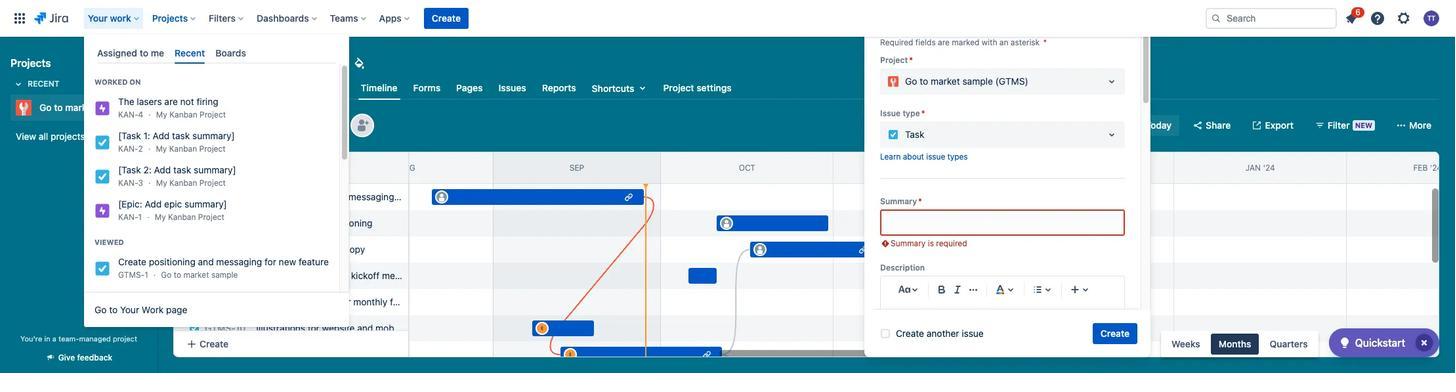 Task type: describe. For each thing, give the bounding box(es) containing it.
kan-4
[[118, 110, 143, 120]]

teams button
[[326, 8, 371, 29]]

summary link
[[173, 76, 220, 100]]

filters
[[209, 12, 236, 24]]

go up page
[[161, 270, 172, 280]]

project down firing
[[200, 110, 226, 120]]

open image for go to market sample (gtms)
[[1105, 74, 1120, 89]]

go inside 'link'
[[95, 304, 107, 315]]

summary for summary is required
[[891, 238, 926, 248]]

go up all
[[39, 102, 52, 113]]

for left website
[[308, 322, 320, 334]]

issues link
[[496, 76, 529, 100]]

go up the 'go to your work page'
[[118, 290, 130, 302]]

1 vertical spatial gtms-1
[[118, 270, 148, 280]]

tab list containing assigned to me
[[92, 42, 341, 64]]

to up the view all projects
[[54, 102, 63, 113]]

oct
[[739, 163, 756, 173]]

lasers
[[137, 96, 162, 107]]

1 horizontal spatial new
[[411, 191, 429, 202]]

forms link
[[411, 76, 443, 100]]

1 vertical spatial create positioning and messaging for new feature
[[118, 256, 329, 267]]

blog
[[318, 296, 337, 307]]

quickstart
[[1356, 337, 1406, 349]]

fields
[[916, 37, 936, 47]]

summary is required
[[891, 238, 968, 248]]

work
[[142, 304, 164, 315]]

reports link
[[540, 76, 579, 100]]

11
[[236, 349, 244, 360]]

gtms- up the 'go to your work page'
[[118, 270, 145, 280]]

feature inside button
[[390, 296, 420, 307]]

issue for another
[[962, 328, 984, 339]]

jan
[[1246, 163, 1262, 173]]

required
[[881, 37, 914, 47]]

summary *
[[881, 196, 923, 206]]

show child issues image
[[173, 242, 189, 257]]

gtms-6 link
[[205, 270, 242, 281]]

quickstart button
[[1330, 328, 1440, 357]]

weeks
[[1172, 338, 1201, 349]]

for inside announcement blog for monthly feature updates button
[[339, 296, 351, 307]]

months
[[1219, 338, 1252, 349]]

project up gtms-1 link
[[200, 178, 226, 188]]

get approvals on positioning
[[252, 217, 373, 229]]

feb '24
[[1414, 163, 1443, 173]]

1 vertical spatial projects
[[11, 57, 51, 69]]

2 vertical spatial positioning
[[149, 256, 196, 267]]

sample left (gtms)
[[963, 76, 994, 87]]

approvals
[[269, 217, 310, 229]]

types
[[948, 152, 968, 162]]

0 vertical spatial positioning
[[281, 191, 328, 202]]

learn about issue types
[[881, 152, 968, 162]]

check image
[[1338, 335, 1353, 351]]

host
[[255, 349, 275, 360]]

project settings link
[[661, 76, 735, 100]]

1 horizontal spatial gtms-1
[[205, 191, 240, 202]]

worked
[[95, 78, 128, 86]]

dismiss quickstart image
[[1415, 332, 1436, 353]]

export button
[[1245, 115, 1302, 136]]

kan-2
[[118, 144, 143, 154]]

projects inside popup button
[[152, 12, 188, 24]]

sample up calendar
[[293, 54, 343, 72]]

my for add
[[156, 178, 167, 188]]

help image
[[1371, 11, 1386, 26]]

sample up go to your work page 'link'
[[211, 270, 238, 280]]

marketing
[[306, 270, 349, 281]]

projects button
[[148, 8, 201, 29]]

gtms-2
[[205, 217, 241, 229]]

projects
[[51, 131, 85, 142]]

meeting
[[382, 270, 417, 281]]

my down [task 1: add task summary]
[[156, 144, 167, 154]]

project settings
[[664, 82, 732, 93]]

1 vertical spatial recent
[[28, 79, 59, 89]]

announcement blog for monthly feature updates button
[[173, 289, 457, 315]]

issue type *
[[881, 108, 926, 118]]

assigned to me
[[97, 47, 164, 58]]

2 horizontal spatial create button
[[1093, 323, 1138, 344]]

view all projects link
[[11, 125, 147, 148]]

your profile and settings image
[[1424, 11, 1440, 26]]

forms
[[413, 82, 441, 93]]

appswitcher icon image
[[12, 11, 28, 26]]

product
[[252, 270, 286, 281]]

apps
[[379, 12, 402, 24]]

calendar link
[[303, 76, 348, 100]]

(gtms)
[[996, 76, 1029, 87]]

go to market sample down show child issues image
[[161, 270, 238, 280]]

the lasers are not firing
[[118, 96, 218, 107]]

add for 2:
[[154, 164, 171, 175]]

filters button
[[205, 8, 249, 29]]

today button
[[1138, 115, 1180, 136]]

task image for gtms-2
[[189, 218, 200, 229]]

gtms-1 link
[[205, 191, 240, 202]]

notifications image
[[1344, 11, 1360, 26]]

more button
[[1389, 115, 1440, 136]]

tab list containing timeline
[[165, 76, 1448, 100]]

gtms-10
[[205, 322, 246, 334]]

for down aug
[[397, 191, 409, 202]]

0 horizontal spatial new
[[279, 256, 296, 267]]

more
[[1410, 120, 1432, 131]]

* down nov
[[919, 196, 923, 206]]

1 vertical spatial go to market sample link
[[84, 286, 339, 320]]

required fields are marked with an asterisk *
[[881, 37, 1048, 47]]

me
[[151, 47, 164, 58]]

[epic:
[[118, 198, 142, 210]]

project down gtms-1 link
[[198, 212, 225, 222]]

* right type
[[922, 108, 926, 118]]

task for 1:
[[172, 130, 190, 141]]

my for are
[[156, 110, 167, 120]]

pages link
[[454, 76, 486, 100]]

and left 'mobile'
[[357, 322, 373, 334]]

your inside 'link'
[[120, 304, 139, 315]]

2 vertical spatial add
[[145, 198, 162, 210]]

kickoff
[[351, 270, 380, 281]]

give feedback button
[[37, 347, 120, 368]]

2 for gtms-
[[236, 217, 241, 229]]

gtms-11
[[205, 349, 244, 360]]

assigned
[[97, 47, 137, 58]]

issue
[[881, 108, 901, 118]]

2:
[[143, 164, 152, 175]]

issue for about
[[927, 152, 946, 162]]

* down required
[[910, 55, 913, 65]]

[task for [task 2: add task summary]
[[118, 164, 141, 175]]

1 for [epic: add epic summary]
[[138, 212, 142, 222]]

1 for create positioning and messaging for new feature
[[145, 270, 148, 280]]

settings
[[697, 82, 732, 93]]

you're in a team-managed project
[[20, 334, 137, 343]]

and down 'feature release email copy' button on the bottom
[[288, 270, 304, 281]]

give
[[58, 353, 75, 363]]

to up the 'go to your work page'
[[133, 290, 141, 302]]

filter new
[[1328, 120, 1373, 131]]

quarters
[[1270, 338, 1309, 349]]

required
[[937, 238, 968, 248]]

kan- for the lasers are not firing
[[118, 110, 138, 120]]

copy
[[345, 244, 365, 255]]

Search timeline text field
[[175, 116, 275, 135]]

my kanban project for task
[[156, 178, 226, 188]]

illustrations for website and mobile app
[[256, 322, 423, 334]]

bold ⌘b image
[[935, 282, 950, 298]]

website
[[322, 322, 355, 334]]

error image
[[881, 238, 891, 249]]

all
[[39, 131, 48, 142]]

are for lasers
[[164, 96, 178, 107]]

description
[[881, 263, 925, 273]]

another
[[927, 328, 960, 339]]

to inside go to your work page 'link'
[[109, 304, 118, 315]]

to left me
[[140, 47, 148, 58]]

my kanban project for not
[[156, 110, 226, 120]]

market up view all projects link
[[65, 102, 96, 113]]

summary for summary
[[176, 82, 217, 93]]

summary] for [task 1: add task summary]
[[192, 130, 235, 141]]

project up items
[[199, 144, 226, 154]]

and up gtms-6
[[198, 256, 214, 267]]

0 vertical spatial messaging
[[349, 191, 394, 202]]



Task type: vqa. For each thing, say whether or not it's contained in the screenshot.
Discard button
no



Task type: locate. For each thing, give the bounding box(es) containing it.
project *
[[881, 55, 913, 65]]

1 task image from the top
[[189, 192, 200, 202]]

1 vertical spatial task
[[173, 164, 191, 175]]

1 horizontal spatial 1
[[145, 270, 148, 280]]

create button inside primary element
[[424, 8, 469, 29]]

kan- up 'kan-3'
[[118, 144, 138, 154]]

3
[[138, 178, 143, 188]]

dashboards
[[257, 12, 309, 24]]

feature
[[252, 244, 284, 255]]

kan-3
[[118, 178, 143, 188]]

learn about issue types link
[[881, 152, 968, 162]]

and
[[330, 191, 346, 202], [198, 256, 214, 267], [288, 270, 304, 281], [357, 322, 373, 334]]

0 horizontal spatial '24
[[1264, 163, 1276, 173]]

task for 2:
[[173, 164, 191, 175]]

kan- for [epic: add epic summary]
[[118, 212, 138, 222]]

task image for gtms-1
[[189, 192, 200, 202]]

'24 right jan
[[1264, 163, 1276, 173]]

1 vertical spatial 6
[[236, 270, 242, 281]]

open image
[[1105, 74, 1120, 89], [1105, 127, 1120, 143]]

0 vertical spatial 6
[[1356, 7, 1361, 17]]

in
[[44, 334, 50, 343]]

2 horizontal spatial feature
[[431, 191, 461, 202]]

'24 right feb
[[1431, 163, 1443, 173]]

task image left "gtms-2" link
[[189, 218, 200, 229]]

messaging
[[349, 191, 394, 202], [216, 256, 262, 267]]

0 horizontal spatial 1
[[138, 212, 142, 222]]

calendar
[[306, 82, 345, 93]]

0 horizontal spatial issue
[[927, 152, 946, 162]]

1 horizontal spatial issue
[[962, 328, 984, 339]]

jul
[[227, 163, 241, 173]]

1 vertical spatial your
[[120, 304, 139, 315]]

italic ⌘i image
[[950, 282, 966, 298]]

add for 1:
[[153, 130, 170, 141]]

for
[[397, 191, 409, 202], [265, 256, 276, 267], [339, 296, 351, 307], [308, 322, 320, 334]]

issue right another
[[962, 328, 984, 339]]

task image
[[189, 218, 200, 229], [189, 271, 200, 281], [189, 323, 200, 334]]

project
[[881, 55, 908, 65], [664, 82, 695, 93], [200, 110, 226, 120], [199, 144, 226, 154], [200, 178, 226, 188], [198, 212, 225, 222]]

0 vertical spatial gtms-1
[[205, 191, 240, 202]]

1 up the 'go to your work page'
[[145, 270, 148, 280]]

my down the lasers are not firing
[[156, 110, 167, 120]]

0 horizontal spatial 2
[[138, 144, 143, 154]]

kanban down [task 2: add task summary]
[[169, 178, 197, 188]]

1 vertical spatial positioning
[[326, 217, 373, 229]]

go to market sample link
[[11, 95, 142, 121], [84, 286, 339, 320]]

page
[[166, 304, 187, 315]]

'24 for jan '24
[[1264, 163, 1276, 173]]

gtms-2 link
[[205, 217, 241, 229]]

kan-
[[118, 110, 138, 120], [118, 144, 138, 154], [118, 178, 138, 188], [118, 212, 138, 222]]

0 vertical spatial [task
[[118, 130, 141, 141]]

about
[[903, 152, 925, 162]]

are right fields
[[938, 37, 950, 47]]

1 horizontal spatial projects
[[152, 12, 188, 24]]

get
[[252, 217, 267, 229]]

to down show child issues image
[[174, 270, 181, 280]]

0 vertical spatial task
[[172, 130, 190, 141]]

summary up not
[[176, 82, 217, 93]]

0 vertical spatial task image
[[189, 192, 200, 202]]

task image left gtms-11
[[189, 349, 200, 360]]

0 vertical spatial task image
[[189, 218, 200, 229]]

gtms- for product
[[205, 270, 236, 281]]

3 kan- from the top
[[118, 178, 138, 188]]

are left not
[[164, 96, 178, 107]]

view all projects
[[16, 131, 85, 142]]

0 vertical spatial 2
[[138, 144, 143, 154]]

Search field
[[1206, 8, 1338, 29]]

work
[[110, 12, 131, 24]]

1 kan- from the top
[[118, 110, 138, 120]]

1 vertical spatial [task
[[118, 164, 141, 175]]

kanban for summary]
[[168, 212, 196, 222]]

and up get approvals on positioning
[[330, 191, 346, 202]]

messaging up the copy
[[349, 191, 394, 202]]

*
[[1044, 37, 1048, 47], [910, 55, 913, 65], [922, 108, 926, 118], [919, 196, 923, 206]]

product and marketing kickoff meeting
[[252, 270, 417, 281]]

1 vertical spatial task image
[[189, 271, 200, 281]]

* right asterisk at the top of the page
[[1044, 37, 1048, 47]]

1 vertical spatial 2
[[236, 217, 241, 229]]

gtms- down gtms-1 link
[[205, 217, 236, 229]]

recent right me
[[175, 47, 205, 58]]

0 vertical spatial recent
[[175, 47, 205, 58]]

None text field
[[882, 211, 1124, 235]]

task image for gtms-10
[[189, 323, 200, 334]]

2 vertical spatial task image
[[189, 349, 200, 360]]

2 vertical spatial feature
[[390, 296, 420, 307]]

show child issues image
[[173, 294, 189, 310]]

1 vertical spatial 1
[[138, 212, 142, 222]]

1 vertical spatial open image
[[1105, 127, 1120, 143]]

0 horizontal spatial messaging
[[216, 256, 262, 267]]

viewed
[[95, 238, 124, 246]]

0 horizontal spatial 6
[[236, 270, 242, 281]]

1 vertical spatial new
[[279, 256, 296, 267]]

sample up page
[[176, 290, 206, 302]]

2 vertical spatial 1
[[145, 270, 148, 280]]

0 vertical spatial open image
[[1105, 74, 1120, 89]]

add left epic
[[145, 198, 162, 210]]

2 vertical spatial task image
[[189, 323, 200, 334]]

dashboards button
[[253, 8, 322, 29]]

create another issue
[[896, 328, 984, 339]]

new
[[411, 191, 429, 202], [279, 256, 296, 267]]

2 task image from the top
[[189, 297, 200, 307]]

webinar
[[277, 349, 311, 360]]

summary] up "gtms-2" link
[[185, 198, 227, 210]]

go to market sample down dashboards
[[200, 54, 343, 72]]

gtms- up "gtms-2" link
[[205, 191, 236, 202]]

add people image
[[355, 118, 370, 133]]

2 vertical spatial summary]
[[185, 198, 227, 210]]

task image for gtms-11
[[189, 349, 200, 360]]

project down required
[[881, 55, 908, 65]]

gtms- for get
[[205, 217, 236, 229]]

to
[[140, 47, 148, 58], [223, 54, 237, 72], [920, 76, 929, 87], [54, 102, 63, 113], [174, 270, 181, 280], [133, 290, 141, 302], [109, 304, 118, 315]]

my kanban project down items
[[156, 178, 226, 188]]

1 task image from the top
[[189, 218, 200, 229]]

monthly
[[353, 296, 388, 307]]

kanban for not
[[170, 110, 197, 120]]

market down show child issues image
[[184, 270, 209, 280]]

2 [task from the top
[[118, 164, 141, 175]]

1 [task from the top
[[118, 130, 141, 141]]

to down filters popup button
[[223, 54, 237, 72]]

market down dashboards
[[241, 54, 289, 72]]

my kanban project for summary]
[[155, 212, 225, 222]]

issue
[[927, 152, 946, 162], [962, 328, 984, 339]]

feedback
[[77, 353, 112, 363]]

reports
[[542, 82, 576, 93]]

market down required fields are marked with an asterisk *
[[931, 76, 961, 87]]

0 vertical spatial are
[[938, 37, 950, 47]]

my
[[156, 110, 167, 120], [156, 144, 167, 154], [156, 178, 167, 188], [155, 212, 166, 222]]

1 horizontal spatial your
[[120, 304, 139, 315]]

0 vertical spatial create positioning and messaging for new feature
[[250, 191, 461, 202]]

1 horizontal spatial 2
[[236, 217, 241, 229]]

kanban down not
[[170, 110, 197, 120]]

a
[[52, 334, 56, 343]]

summary down nov
[[881, 196, 917, 206]]

create positioning and messaging for new feature up "gtms-6" 'link'
[[118, 256, 329, 267]]

collapse recent projects image
[[11, 76, 26, 92]]

go to market sample up view all projects link
[[39, 102, 129, 113]]

recent right collapse recent projects image
[[28, 79, 59, 89]]

0 vertical spatial 1
[[236, 191, 240, 202]]

your inside dropdown button
[[88, 12, 108, 24]]

'24
[[1264, 163, 1276, 173], [1431, 163, 1443, 173]]

2 open image from the top
[[1105, 127, 1120, 143]]

project inside 'tab list'
[[664, 82, 695, 93]]

your left work
[[120, 304, 139, 315]]

view
[[16, 131, 36, 142]]

1 vertical spatial task image
[[189, 297, 200, 307]]

1 vertical spatial tab list
[[165, 76, 1448, 100]]

gtms- up go to your work page 'link'
[[205, 270, 236, 281]]

teams
[[330, 12, 358, 24]]

type
[[903, 108, 921, 118]]

2 up 3
[[138, 144, 143, 154]]

mobile
[[376, 322, 404, 334]]

search image
[[1212, 13, 1222, 24]]

go to market sample up work
[[118, 290, 206, 302]]

for right blog
[[339, 296, 351, 307]]

banner
[[0, 0, 1456, 37]]

summary] up items
[[192, 130, 235, 141]]

your work
[[88, 12, 131, 24]]

positioning up the copy
[[326, 217, 373, 229]]

2 '24 from the left
[[1431, 163, 1443, 173]]

team-
[[59, 334, 79, 343]]

1 horizontal spatial are
[[938, 37, 950, 47]]

kan- down the on the top left
[[118, 110, 138, 120]]

kan- for [task 2: add task summary]
[[118, 178, 138, 188]]

go down the project * on the top right
[[906, 76, 918, 87]]

0 horizontal spatial create button
[[179, 332, 404, 356]]

[task for [task 1: add task summary]
[[118, 130, 141, 141]]

task right 1:
[[172, 130, 190, 141]]

1 down the [epic:
[[138, 212, 142, 222]]

1 vertical spatial summary]
[[194, 164, 236, 175]]

my kanban project down [task 1: add task summary]
[[156, 144, 226, 154]]

0 vertical spatial summary]
[[192, 130, 235, 141]]

timeline
[[361, 82, 398, 93]]

quarters button
[[1263, 334, 1316, 355]]

go up summary link
[[200, 54, 220, 72]]

1 vertical spatial issue
[[962, 328, 984, 339]]

an
[[1000, 37, 1009, 47]]

0 vertical spatial new
[[411, 191, 429, 202]]

gtms- up the gtms-11 link at the left bottom of the page
[[205, 322, 236, 334]]

1 down jul
[[236, 191, 240, 202]]

gtms-11 link
[[205, 349, 244, 360]]

10
[[236, 322, 246, 334]]

on
[[130, 78, 141, 86]]

3 task image from the top
[[189, 349, 200, 360]]

[task 1: add task summary]
[[118, 130, 235, 141]]

set background color image
[[351, 55, 367, 71]]

task image down go to your work page 'link'
[[189, 323, 200, 334]]

0 vertical spatial summary
[[176, 82, 217, 93]]

kan-1
[[118, 212, 142, 222]]

your left work on the left top
[[88, 12, 108, 24]]

gtms-1 up the 'go to your work page'
[[118, 270, 148, 280]]

1 vertical spatial summary
[[881, 196, 917, 206]]

task image left "gtms-6" 'link'
[[189, 271, 200, 281]]

shortcuts
[[592, 82, 635, 94]]

jira image
[[34, 11, 68, 26], [34, 11, 68, 26]]

6 left the product
[[236, 270, 242, 281]]

go to your work page
[[95, 304, 187, 315]]

issue left types
[[927, 152, 946, 162]]

task image right epic
[[189, 192, 200, 202]]

0 vertical spatial add
[[153, 130, 170, 141]]

kanban for task
[[169, 178, 197, 188]]

firing
[[197, 96, 218, 107]]

asterisk
[[1011, 37, 1040, 47]]

0 vertical spatial projects
[[152, 12, 188, 24]]

1 vertical spatial feature
[[299, 256, 329, 267]]

1 horizontal spatial feature
[[390, 296, 420, 307]]

my for epic
[[155, 212, 166, 222]]

0 horizontal spatial feature
[[299, 256, 329, 267]]

market up work
[[144, 290, 173, 302]]

2 kan- from the top
[[118, 144, 138, 154]]

add right 2:
[[154, 164, 171, 175]]

kan- up the [epic:
[[118, 178, 138, 188]]

2
[[138, 144, 143, 154], [236, 217, 241, 229]]

0 vertical spatial go to market sample link
[[11, 95, 142, 121]]

new down aug
[[411, 191, 429, 202]]

eloisefrancis23 image
[[326, 115, 347, 136]]

go to market sample
[[200, 54, 343, 72], [39, 102, 129, 113], [161, 270, 238, 280], [118, 290, 206, 302]]

'24 for feb '24
[[1431, 163, 1443, 173]]

add
[[153, 130, 170, 141], [154, 164, 171, 175], [145, 198, 162, 210]]

gtms-10 link
[[205, 322, 246, 334]]

summary] for [task 2: add task summary]
[[194, 164, 236, 175]]

2 for kan-
[[138, 144, 143, 154]]

messaging up gtms-6
[[216, 256, 262, 267]]

0 vertical spatial tab list
[[92, 42, 341, 64]]

add right 1:
[[153, 130, 170, 141]]

to up project
[[109, 304, 118, 315]]

sample down worked
[[98, 102, 129, 113]]

project left settings
[[664, 82, 695, 93]]

kanban down [task 1: add task summary]
[[169, 144, 197, 154]]

tab list
[[92, 42, 341, 64], [165, 76, 1448, 100]]

0 vertical spatial issue
[[927, 152, 946, 162]]

new
[[1356, 121, 1373, 129]]

0 vertical spatial feature
[[431, 191, 461, 202]]

gtms- for host
[[205, 349, 236, 360]]

1 '24 from the left
[[1264, 163, 1276, 173]]

the
[[118, 96, 134, 107]]

gtms- for create
[[205, 191, 236, 202]]

2 horizontal spatial 1
[[236, 191, 240, 202]]

summary for summary *
[[881, 196, 917, 206]]

1 vertical spatial are
[[164, 96, 178, 107]]

1 horizontal spatial 6
[[1356, 7, 1361, 17]]

6 inside banner
[[1356, 7, 1361, 17]]

to up type
[[920, 76, 929, 87]]

task image for gtms-6
[[189, 271, 200, 281]]

for down feature at the bottom of page
[[265, 256, 276, 267]]

my down [epic: add epic summary]
[[155, 212, 166, 222]]

kanban down epic
[[168, 212, 196, 222]]

0 horizontal spatial your
[[88, 12, 108, 24]]

settings image
[[1397, 11, 1413, 26]]

primary element
[[8, 0, 1206, 37]]

app
[[407, 322, 423, 334]]

kan- down the [epic:
[[118, 212, 138, 222]]

go to market sample (gtms)
[[906, 76, 1029, 87]]

open image for task
[[1105, 127, 1120, 143]]

months button
[[1212, 334, 1260, 355]]

create button
[[424, 8, 469, 29], [1093, 323, 1138, 344], [179, 332, 404, 356]]

2 task image from the top
[[189, 271, 200, 281]]

task down [task 1: add task summary]
[[173, 164, 191, 175]]

1 horizontal spatial messaging
[[349, 191, 394, 202]]

pages
[[457, 82, 483, 93]]

0 horizontal spatial gtms-1
[[118, 270, 148, 280]]

kan- for [task 1: add task summary]
[[118, 144, 138, 154]]

1:
[[143, 130, 150, 141]]

[task up kan-2
[[118, 130, 141, 141]]

filter
[[1328, 120, 1351, 131]]

task image
[[189, 192, 200, 202], [189, 297, 200, 307], [189, 349, 200, 360]]

1 horizontal spatial create button
[[424, 8, 469, 29]]

1 vertical spatial messaging
[[216, 256, 262, 267]]

are for fields
[[938, 37, 950, 47]]

4 kan- from the top
[[118, 212, 138, 222]]

today
[[1146, 120, 1172, 131]]

nov
[[909, 163, 926, 173]]

host webinar
[[255, 349, 311, 360]]

your
[[88, 12, 108, 24], [120, 304, 139, 315]]

kanban
[[170, 110, 197, 120], [169, 144, 197, 154], [169, 178, 197, 188], [168, 212, 196, 222]]

0 vertical spatial your
[[88, 12, 108, 24]]

go up managed
[[95, 304, 107, 315]]

1 horizontal spatial '24
[[1431, 163, 1443, 173]]

[task up 'kan-3'
[[118, 164, 141, 175]]

banner containing your work
[[0, 0, 1456, 37]]

gtms-
[[205, 191, 236, 202], [205, 217, 236, 229], [205, 270, 236, 281], [118, 270, 145, 280], [205, 322, 236, 334], [205, 349, 236, 360]]

create inside primary element
[[432, 12, 461, 24]]

0 horizontal spatial recent
[[28, 79, 59, 89]]

go to market sample link up the gtms-10 'link'
[[84, 286, 339, 320]]

my kanban project down not
[[156, 110, 226, 120]]

3 task image from the top
[[189, 323, 200, 334]]

[task
[[118, 130, 141, 141], [118, 164, 141, 175]]

feature release email copy button
[[173, 236, 408, 263]]

1 horizontal spatial recent
[[175, 47, 205, 58]]

summary
[[176, 82, 217, 93], [881, 196, 917, 206], [891, 238, 926, 248]]

0 horizontal spatial projects
[[11, 57, 51, 69]]

summary left is
[[891, 238, 926, 248]]

1 open image from the top
[[1105, 74, 1120, 89]]

0 horizontal spatial are
[[164, 96, 178, 107]]

gtms-1
[[205, 191, 240, 202], [118, 270, 148, 280]]

2 vertical spatial summary
[[891, 238, 926, 248]]

1 vertical spatial add
[[154, 164, 171, 175]]

task image right page
[[189, 297, 200, 307]]

gtms- for illustrations
[[205, 322, 236, 334]]



